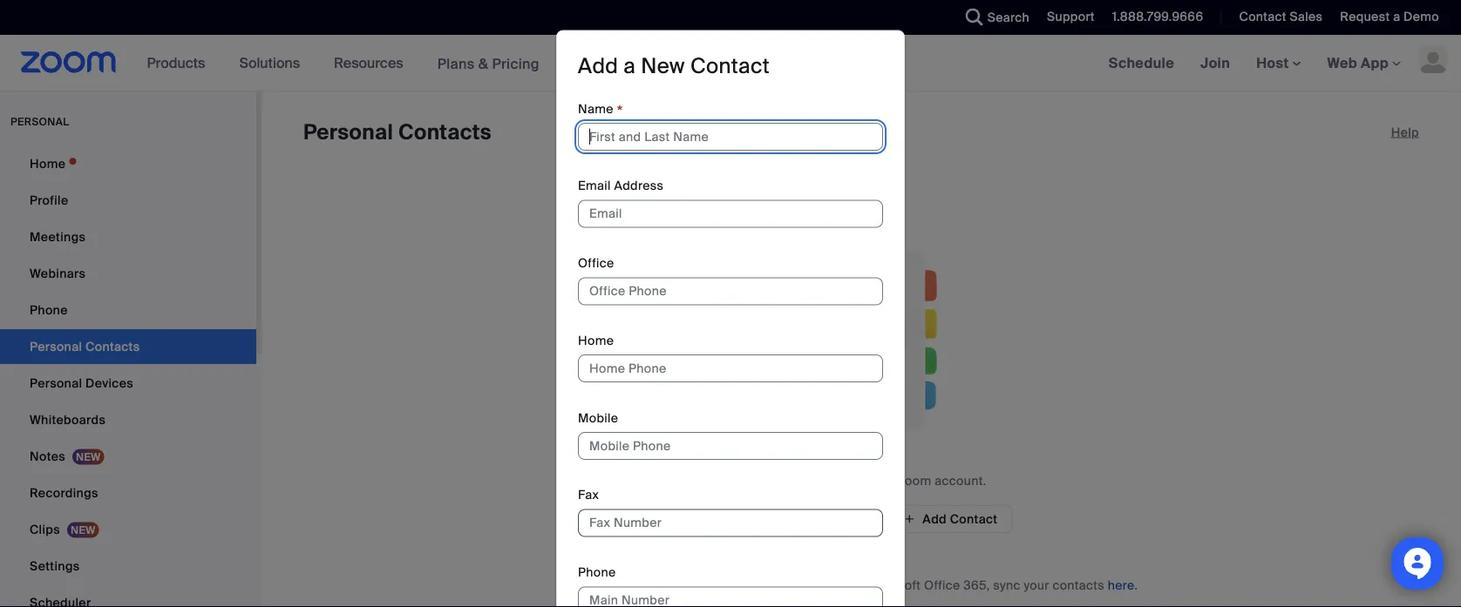 Task type: describe. For each thing, give the bounding box(es) containing it.
contact inside button
[[950, 511, 998, 528]]

exchange,
[[774, 578, 836, 594]]

help link
[[1392, 119, 1420, 147]]

here
[[1108, 578, 1135, 594]]

demo
[[1404, 9, 1440, 25]]

support
[[1047, 9, 1095, 25]]

add image
[[904, 512, 916, 528]]

*
[[617, 101, 623, 122]]

whiteboards link
[[0, 403, 256, 438]]

personal devices
[[30, 375, 133, 392]]

add a new contact dialog
[[556, 30, 905, 608]]

2 microsoft from the left
[[865, 578, 921, 594]]

zoom
[[897, 473, 932, 489]]

address
[[614, 178, 664, 195]]

personal contacts
[[303, 119, 492, 146]]

0 horizontal spatial your
[[868, 473, 894, 489]]

0 vertical spatial contact
[[1240, 9, 1287, 25]]

help
[[1392, 124, 1420, 140]]

settings link
[[0, 549, 256, 584]]

contact sales
[[1240, 9, 1323, 25]]

added
[[812, 473, 850, 489]]

office inside add a new contact dialog
[[578, 256, 614, 272]]

fax
[[578, 488, 599, 504]]

webinars link
[[0, 256, 256, 291]]

for
[[585, 578, 604, 594]]

contact sales link up the meetings navigation
[[1240, 9, 1323, 25]]

1.888.799.9666
[[1113, 9, 1204, 25]]

personal for personal devices
[[30, 375, 82, 392]]

1 microsoft from the left
[[714, 578, 771, 594]]

home inside add a new contact dialog
[[578, 333, 614, 349]]

mobile
[[578, 411, 619, 427]]

home inside personal menu menu
[[30, 156, 66, 172]]

no contacts added to your zoom account.
[[736, 473, 987, 489]]

contacts
[[398, 119, 492, 146]]

devices
[[85, 375, 133, 392]]

here link
[[1108, 578, 1135, 594]]

join
[[1201, 54, 1231, 72]]

contact sales link up join
[[1226, 0, 1328, 35]]

request
[[1341, 9, 1390, 25]]

plans & pricing
[[437, 54, 540, 73]]

settings
[[30, 559, 80, 575]]

google
[[608, 578, 651, 594]]

account.
[[935, 473, 987, 489]]

email address
[[578, 178, 664, 195]]

a for request
[[1394, 9, 1401, 25]]

add for add contact
[[923, 511, 947, 528]]

&
[[478, 54, 489, 73]]

notes
[[30, 449, 65, 465]]

recordings link
[[0, 476, 256, 511]]

for google calendar, microsoft exchange, and microsoft office 365, sync your contacts here .
[[585, 578, 1138, 594]]

add contact
[[923, 511, 998, 528]]

clips link
[[0, 513, 256, 548]]



Task type: vqa. For each thing, say whether or not it's contained in the screenshot.
ADD A NEW CONTACT
yes



Task type: locate. For each thing, give the bounding box(es) containing it.
pricing
[[492, 54, 540, 73]]

meetings navigation
[[1096, 35, 1462, 92]]

microsoft right and
[[865, 578, 921, 594]]

home up "profile"
[[30, 156, 66, 172]]

2 vertical spatial contact
[[950, 511, 998, 528]]

1 horizontal spatial office
[[924, 578, 961, 594]]

a inside add a new contact dialog
[[624, 53, 636, 80]]

support link
[[1034, 0, 1099, 35], [1047, 9, 1095, 25]]

0 horizontal spatial a
[[624, 53, 636, 80]]

phone down fax
[[578, 565, 616, 581]]

to
[[853, 473, 865, 489]]

schedule link
[[1096, 35, 1188, 91]]

phone link
[[0, 293, 256, 328]]

schedule
[[1109, 54, 1175, 72]]

Office Phone text field
[[578, 278, 883, 306]]

0 vertical spatial home
[[30, 156, 66, 172]]

name
[[578, 101, 614, 117]]

home link
[[0, 147, 256, 181]]

0 vertical spatial personal
[[303, 119, 393, 146]]

webinars
[[30, 266, 86, 282]]

request a demo link
[[1328, 0, 1462, 35], [1341, 9, 1440, 25]]

office
[[578, 256, 614, 272], [924, 578, 961, 594]]

add inside dialog
[[578, 53, 618, 80]]

contacts left here
[[1053, 578, 1105, 594]]

add a new contact
[[578, 53, 770, 80]]

contact inside dialog
[[691, 53, 770, 80]]

add for add a new contact
[[578, 53, 618, 80]]

clips
[[30, 522, 60, 538]]

office down email
[[578, 256, 614, 272]]

home up mobile
[[578, 333, 614, 349]]

phone
[[30, 302, 68, 318], [578, 565, 616, 581]]

zoom logo image
[[21, 51, 117, 73]]

1 horizontal spatial home
[[578, 333, 614, 349]]

add
[[578, 53, 618, 80], [923, 511, 947, 528]]

1 horizontal spatial contact
[[950, 511, 998, 528]]

1 vertical spatial your
[[1024, 578, 1050, 594]]

personal
[[303, 119, 393, 146], [30, 375, 82, 392]]

personal up the whiteboards
[[30, 375, 82, 392]]

your
[[868, 473, 894, 489], [1024, 578, 1050, 594]]

add inside button
[[923, 511, 947, 528]]

request a demo
[[1341, 9, 1440, 25]]

1 vertical spatial contact
[[691, 53, 770, 80]]

sync
[[993, 578, 1021, 594]]

personal devices link
[[0, 366, 256, 401]]

0 vertical spatial phone
[[30, 302, 68, 318]]

plans & pricing link
[[437, 54, 540, 73], [437, 54, 540, 73]]

365,
[[964, 578, 990, 594]]

0 vertical spatial add
[[578, 53, 618, 80]]

Phone text field
[[578, 588, 883, 608]]

0 vertical spatial contacts
[[757, 473, 809, 489]]

.
[[1135, 578, 1138, 594]]

home
[[30, 156, 66, 172], [578, 333, 614, 349]]

1 horizontal spatial your
[[1024, 578, 1050, 594]]

contact down account.
[[950, 511, 998, 528]]

0 horizontal spatial contacts
[[757, 473, 809, 489]]

0 vertical spatial your
[[868, 473, 894, 489]]

0 horizontal spatial home
[[30, 156, 66, 172]]

contacts
[[757, 473, 809, 489], [1053, 578, 1105, 594]]

product information navigation
[[134, 35, 553, 92]]

your right to
[[868, 473, 894, 489]]

0 horizontal spatial office
[[578, 256, 614, 272]]

0 horizontal spatial contact
[[691, 53, 770, 80]]

your right sync
[[1024, 578, 1050, 594]]

no
[[736, 473, 754, 489]]

phone inside add a new contact dialog
[[578, 565, 616, 581]]

0 horizontal spatial personal
[[30, 375, 82, 392]]

1 vertical spatial contacts
[[1053, 578, 1105, 594]]

1.888.799.9666 button
[[1099, 0, 1208, 35], [1113, 9, 1204, 25]]

phone inside phone link
[[30, 302, 68, 318]]

meetings
[[30, 229, 86, 245]]

1 horizontal spatial add
[[923, 511, 947, 528]]

Fax text field
[[578, 510, 883, 538]]

a for add
[[624, 53, 636, 80]]

contact left "sales"
[[1240, 9, 1287, 25]]

contact sales link
[[1226, 0, 1328, 35], [1240, 9, 1323, 25]]

profile
[[30, 192, 68, 208]]

1 horizontal spatial personal
[[303, 119, 393, 146]]

personal inside menu
[[30, 375, 82, 392]]

personal for personal contacts
[[303, 119, 393, 146]]

0 vertical spatial a
[[1394, 9, 1401, 25]]

name *
[[578, 101, 623, 122]]

Mobile text field
[[578, 433, 883, 461]]

a
[[1394, 9, 1401, 25], [624, 53, 636, 80]]

and
[[839, 578, 861, 594]]

email
[[578, 178, 611, 195]]

a left "demo"
[[1394, 9, 1401, 25]]

1 vertical spatial personal
[[30, 375, 82, 392]]

meetings link
[[0, 220, 256, 255]]

profile link
[[0, 183, 256, 218]]

join link
[[1188, 35, 1244, 91]]

personal
[[10, 115, 69, 129]]

0 horizontal spatial microsoft
[[714, 578, 771, 594]]

1 vertical spatial home
[[578, 333, 614, 349]]

notes link
[[0, 440, 256, 474]]

whiteboards
[[30, 412, 106, 428]]

0 horizontal spatial phone
[[30, 302, 68, 318]]

recordings
[[30, 485, 98, 501]]

1.888.799.9666 button up schedule
[[1099, 0, 1208, 35]]

1 vertical spatial add
[[923, 511, 947, 528]]

a left new
[[624, 53, 636, 80]]

add right add icon
[[923, 511, 947, 528]]

2 horizontal spatial contact
[[1240, 9, 1287, 25]]

1.888.799.9666 button up schedule link
[[1113, 9, 1204, 25]]

1 horizontal spatial a
[[1394, 9, 1401, 25]]

microsoft right the calendar,
[[714, 578, 771, 594]]

banner containing schedule
[[0, 35, 1462, 92]]

1 vertical spatial a
[[624, 53, 636, 80]]

new
[[641, 53, 685, 80]]

1 horizontal spatial phone
[[578, 565, 616, 581]]

contact right new
[[691, 53, 770, 80]]

plans
[[437, 54, 475, 73]]

personal menu menu
[[0, 147, 256, 608]]

contact
[[1240, 9, 1287, 25], [691, 53, 770, 80], [950, 511, 998, 528]]

1 vertical spatial office
[[924, 578, 961, 594]]

office left the 365,
[[924, 578, 961, 594]]

banner
[[0, 35, 1462, 92]]

phone down webinars
[[30, 302, 68, 318]]

1 vertical spatial phone
[[578, 565, 616, 581]]

1 horizontal spatial contacts
[[1053, 578, 1105, 594]]

1 horizontal spatial microsoft
[[865, 578, 921, 594]]

add up the name
[[578, 53, 618, 80]]

Home text field
[[578, 355, 883, 383]]

0 horizontal spatial add
[[578, 53, 618, 80]]

microsoft
[[714, 578, 771, 594], [865, 578, 921, 594]]

personal down product information navigation
[[303, 119, 393, 146]]

0 vertical spatial office
[[578, 256, 614, 272]]

contacts right no
[[757, 473, 809, 489]]

First and Last Name text field
[[578, 123, 883, 151]]

calendar,
[[654, 578, 711, 594]]

Email Address text field
[[578, 201, 883, 229]]

add contact button
[[889, 506, 1013, 534]]

sales
[[1290, 9, 1323, 25]]



